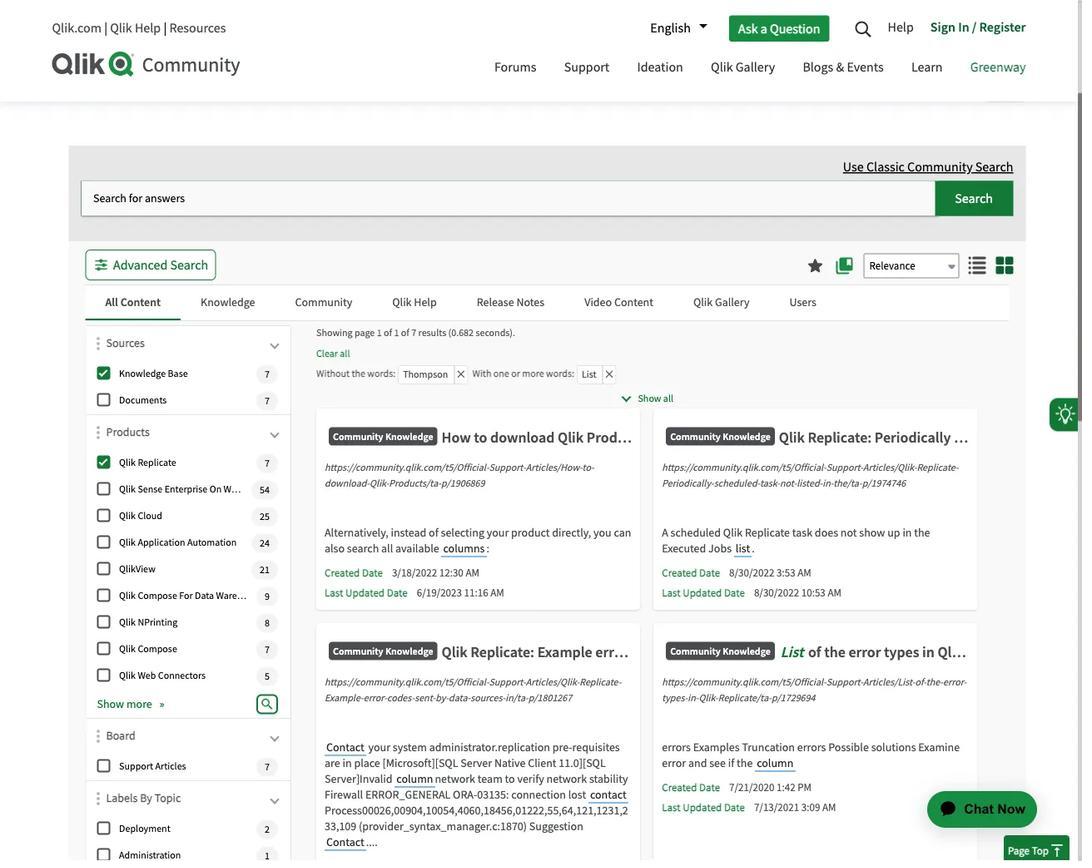Task type: describe. For each thing, give the bounding box(es) containing it.
native
[[495, 756, 526, 771]]

2 words from the left
[[546, 368, 572, 381]]

sent
[[671, 643, 699, 662]]

ideation button
[[625, 44, 696, 93]]

users
[[790, 295, 817, 310]]

place
[[354, 756, 380, 771]]

1 errors from the left
[[662, 741, 691, 756]]

qlik help
[[392, 295, 437, 310]]

1 vertical spatial .
[[752, 542, 755, 557]]

qlik.com | qlik help | resources
[[52, 20, 226, 37]]

of-
[[915, 676, 926, 689]]

knowledge for community knowledge
[[723, 645, 771, 658]]

knowledge for community knowledge how to download qlik products
[[385, 430, 433, 443]]

and
[[689, 756, 707, 771]]

community inside button
[[295, 295, 352, 310]]

6/19/2023 11:16 am
[[417, 586, 504, 600]]

replicate inside a scheduled qlik replicate task does not show up in the executed jobs
[[745, 526, 790, 541]]

on inside qlik sense enterprise on windows 54
[[210, 483, 222, 496]]

error- for example-
[[364, 692, 387, 705]]

0 horizontal spatial error
[[596, 643, 628, 662]]

a
[[761, 20, 768, 37]]

scheduled-
[[714, 477, 760, 490]]

advanced search
[[113, 256, 208, 274]]

blogs
[[803, 59, 834, 76]]

created for how
[[325, 567, 360, 580]]

1 network from the left
[[435, 772, 475, 787]]

✕ for thompson
[[457, 368, 465, 381]]

data
[[721, 643, 750, 662]]

qlik- inside https://community.qlik.com/t5/official-support-articles/how-to- download-qlik-products/ta-p/1906869
[[370, 477, 389, 490]]

products/ta-
[[389, 477, 441, 490]]

how
[[442, 428, 471, 447]]

download-
[[325, 477, 370, 490]]

0 horizontal spatial help
[[135, 20, 161, 37]]

see
[[710, 756, 726, 771]]

showing
[[316, 327, 353, 340]]

sort filter image
[[97, 337, 100, 351]]

forums
[[494, 59, 537, 76]]

1 horizontal spatial :
[[487, 542, 490, 557]]

sources-
[[471, 692, 506, 705]]

truncation
[[742, 741, 795, 756]]

date down 8/30/2022 3:53 am
[[724, 587, 745, 600]]

example-
[[325, 692, 364, 705]]

are
[[325, 756, 340, 771]]

search
[[347, 542, 379, 557]]

not inside a scheduled qlik replicate task does not show up in the executed jobs
[[841, 526, 857, 541]]

1 horizontal spatial products
[[587, 428, 645, 447]]

1 vertical spatial gallery
[[715, 295, 750, 310]]

24
[[260, 537, 270, 550]]

(0.682
[[448, 327, 474, 340]]

support button
[[552, 44, 622, 93]]

blogs & events
[[803, 59, 884, 76]]

0 horizontal spatial &
[[399, 25, 407, 42]]

ask
[[738, 20, 758, 37]]

created for qlik
[[662, 567, 697, 580]]

am for scheduled
[[828, 586, 842, 600]]

in inside a scheduled qlik replicate task does not show up in the executed jobs
[[903, 526, 912, 541]]

list
[[736, 542, 750, 557]]

accelerating
[[438, 25, 506, 42]]

support- for example
[[489, 676, 526, 689]]

page
[[1008, 844, 1030, 858]]

last for how to download qlik products
[[325, 587, 343, 600]]

also
[[325, 542, 345, 557]]

classic
[[867, 159, 905, 176]]

7 for knowledge base
[[265, 368, 270, 381]]

compose for qlik compose for data warehouses 9
[[138, 590, 177, 603]]

articles/list-
[[863, 676, 915, 689]]

your inside alternatively, instead of selecting your product directly, you can also search all available
[[487, 526, 509, 541]]

in- inside https://community.qlik.com/t5/official-support-articles/list-of-the-error- types-in-qlik-replicate/ta-p/1729694
[[688, 692, 699, 705]]

qlik- inside https://community.qlik.com/t5/official-support-articles/list-of-the-error- types-in-qlik-replicate/ta-p/1729694
[[699, 692, 718, 705]]

replicate/ta-
[[718, 692, 772, 705]]

date down 'search'
[[362, 567, 383, 580]]

contact
[[590, 788, 627, 803]]

how to download qlik products link
[[442, 428, 645, 455]]

7 for qlik replicate
[[265, 457, 270, 470]]

a
[[662, 526, 668, 541]]

knowledge button
[[181, 286, 275, 319]]

0 vertical spatial gallery
[[736, 59, 775, 76]]

community inside community knowledge how to download qlik products
[[333, 430, 383, 443]]

am up 11:16
[[466, 566, 480, 580]]

show
[[860, 526, 885, 541]]

requisites
[[573, 741, 620, 756]]

qlik community
[[69, 77, 159, 95]]

date down the '7/21/2020'
[[724, 801, 745, 815]]

resources
[[169, 20, 226, 37]]

2 errors from the left
[[797, 741, 826, 756]]

p/1974746
[[862, 477, 906, 490]]

all content button
[[85, 286, 181, 321]]

in right sources
[[805, 643, 817, 662]]

greenway
[[971, 59, 1026, 76]]

of right sources
[[808, 643, 821, 662]]

products button
[[106, 424, 282, 449]]

✕ for list
[[606, 368, 613, 381]]

support- for periodically
[[826, 461, 863, 474]]

task inside a scheduled qlik replicate task does not show up in the executed jobs
[[792, 526, 813, 541]]

the inside a scheduled qlik replicate task does not show up in the executed jobs
[[914, 526, 931, 541]]

2 | from the left
[[164, 20, 167, 37]]

in inside your system administrator.replication pre-requisites are in place [microsoft][sql server native client 11.0][sql server]invalid
[[343, 756, 352, 771]]

qlik community link
[[69, 77, 159, 95]]

support for support articles
[[119, 760, 153, 773]]

suggestion
[[529, 820, 583, 835]]

deployment
[[119, 823, 170, 836]]

qlik cloud
[[119, 510, 162, 523]]

directly,
[[552, 526, 591, 541]]

events
[[847, 59, 884, 76]]

ask a question link
[[729, 15, 830, 41]]

of left results
[[401, 327, 410, 340]]

2 horizontal spatial to
[[578, 25, 589, 42]]

7 for support articles
[[265, 761, 270, 774]]

server]invalid
[[325, 772, 393, 787]]

show for show more »
[[97, 697, 124, 712]]

https://community.qlik.com/t5/official- for how to download qlik products
[[325, 461, 489, 474]]

qlik inside button
[[392, 295, 412, 310]]

21
[[260, 564, 270, 577]]

community left data
[[670, 645, 721, 658]]

list for list of the error types in qlik replicate.
[[781, 643, 804, 662]]

labels by topic button
[[106, 790, 282, 815]]

one
[[494, 368, 509, 381]]

community knowledge qlik replicate: periodically scheduled task not
[[670, 428, 1078, 447]]

by-
[[436, 692, 449, 705]]

sent-
[[415, 692, 436, 705]]

lost
[[568, 788, 586, 803]]

use classic community search
[[843, 159, 1014, 176]]

the right the without
[[352, 368, 365, 381]]

25
[[260, 510, 270, 523]]

knowledge for community knowledge qlik replicate: periodically scheduled task not
[[723, 430, 771, 443]]

help inside button
[[414, 295, 437, 310]]

2 horizontal spatial all
[[663, 392, 674, 405]]

8
[[265, 617, 270, 630]]

. inside showing page 1 of 1 of 7 results (0.682 seconds) . clear all
[[513, 327, 515, 340]]

qlikview
[[119, 563, 155, 576]]

of inside alternatively, instead of selecting your product directly, you can also search all available
[[429, 526, 439, 541]]

with
[[472, 368, 492, 381]]

date down jobs
[[699, 567, 720, 580]]

https://community.qlik.com/t5/official- inside https://community.qlik.com/t5/official-support-articles/list-of-the-error- types-in-qlik-replicate/ta-p/1729694
[[662, 676, 827, 689]]

example
[[538, 643, 593, 662]]

list for list
[[582, 368, 597, 381]]

content for all content
[[120, 295, 161, 310]]

page top button
[[1004, 836, 1070, 862]]

selecting
[[441, 526, 485, 541]]

top
[[1032, 844, 1049, 858]]

replicate: for periodically
[[808, 428, 872, 447]]

0 vertical spatial replicate
[[138, 456, 176, 469]]

»
[[159, 697, 164, 712]]

1 vertical spatial search
[[955, 190, 993, 207]]

support for support
[[564, 59, 610, 76]]

updated down and
[[683, 801, 722, 815]]

community inside community knowledge qlik replicate: example error codes sent by data sources in
[[333, 645, 383, 658]]

english button
[[642, 14, 708, 42]]

qlik image
[[52, 52, 135, 77]]

release
[[477, 295, 514, 310]]

community right classic
[[908, 159, 973, 176]]

7 for qlik compose
[[265, 644, 270, 656]]

p/1906869
[[441, 477, 485, 490]]

7/21/2020 1:42 pm
[[729, 781, 812, 795]]

community inside community knowledge qlik replicate: periodically scheduled task not
[[670, 430, 721, 443]]

7/13/2021
[[754, 801, 799, 815]]

all content
[[105, 295, 161, 310]]

0 vertical spatial column
[[757, 756, 794, 771]]

1 vertical spatial qlik gallery
[[694, 295, 750, 310]]

your system administrator.replication pre-requisites are in place [microsoft][sql server native client 11.0][sql server]invalid
[[325, 741, 620, 787]]

by
[[702, 643, 718, 662]]

1 vertical spatial column
[[397, 772, 433, 787]]

codes
[[631, 643, 668, 662]]

qlik.com link
[[52, 20, 102, 37]]

am for examples
[[823, 801, 836, 815]]

last updated date for how
[[325, 587, 408, 600]]

qlik replicate
[[119, 456, 176, 469]]

0 horizontal spatial :
[[393, 368, 396, 381]]

labels by topic
[[106, 791, 181, 806]]



Task type: locate. For each thing, give the bounding box(es) containing it.
of right page
[[384, 327, 392, 340]]

alternatively, instead of selecting your product directly, you can also search all available
[[325, 526, 632, 557]]

column down truncation
[[757, 756, 794, 771]]

2 vertical spatial all
[[381, 542, 393, 557]]

updated down jobs
[[683, 587, 722, 600]]

1 vertical spatial all
[[663, 392, 674, 405]]

help link
[[888, 12, 922, 44]]

7 down "8" on the left
[[265, 644, 270, 656]]

connectors
[[158, 670, 206, 682]]

1 horizontal spatial words
[[546, 368, 572, 381]]

2 ✕ from the left
[[606, 368, 613, 381]]

: right columns
[[487, 542, 490, 557]]

content inside button
[[120, 295, 161, 310]]

& inside blogs & events popup button
[[836, 59, 844, 76]]

10:53
[[802, 586, 826, 600]]

0 horizontal spatial size image
[[969, 257, 986, 274]]

error inside errors    examples      truncation errors      possible solutions      examine error and see if the
[[662, 756, 686, 771]]

windows
[[224, 483, 262, 496]]

replicate up sense
[[138, 456, 176, 469]]

compose inside qlik compose for data warehouses 9
[[138, 590, 177, 603]]

0 vertical spatial search
[[976, 159, 1014, 176]]

https://community.qlik.com/t5/official- inside https://community.qlik.com/t5/official-support-articles/qlik-replicate- example-error-codes-sent-by-data-sources-in/ta-p/1801267
[[325, 676, 489, 689]]

products
[[106, 425, 150, 440], [587, 428, 645, 447]]

qlik inside qlik sense enterprise on windows 54
[[119, 483, 136, 496]]

qlik gallery down 13th: on the right top of page
[[711, 59, 775, 76]]

page top
[[1008, 844, 1049, 858]]

page
[[355, 327, 375, 340]]

1 content from the left
[[120, 295, 161, 310]]

& left qlik:
[[399, 25, 407, 42]]

the right if
[[737, 756, 753, 771]]

the inside errors    examples      truncation errors      possible solutions      examine error and see if the
[[737, 756, 753, 771]]

updated
[[346, 587, 385, 600], [683, 587, 722, 600], [683, 801, 722, 815]]

topic
[[155, 791, 181, 806]]

use classic community search link
[[843, 159, 1014, 176]]

the up https://community.qlik.com/t5/official-support-articles/list-of-the-error- types-in-qlik-replicate/ta-p/1729694
[[824, 643, 846, 662]]

| right qlik help link
[[164, 20, 167, 37]]

in right are
[[343, 756, 352, 771]]

1 horizontal spatial task
[[1023, 428, 1050, 447]]

2 contact from the top
[[326, 836, 364, 851]]

support- inside https://community.qlik.com/t5/official-support-articles/list-of-the-error- types-in-qlik-replicate/ta-p/1729694
[[826, 676, 863, 689]]

replicate- down qlik replicate: example error codes sent by data sources in link
[[580, 676, 621, 689]]

0 vertical spatial articles/qlik-
[[863, 461, 917, 474]]

saas
[[592, 25, 620, 42]]

articles/qlik- for periodically
[[863, 461, 917, 474]]

error- inside https://community.qlik.com/t5/official-support-articles/list-of-the-error- types-in-qlik-replicate/ta-p/1729694
[[943, 676, 967, 689]]

errors left possible
[[797, 741, 826, 756]]

knowledge inside community knowledge qlik replicate: example error codes sent by data sources in
[[385, 645, 433, 658]]

community down qlik image
[[93, 77, 159, 95]]

qlik replicate: periodically scheduled task not link
[[779, 428, 1078, 455]]

created down and
[[662, 781, 697, 795]]

contact up are
[[326, 741, 364, 756]]

1 vertical spatial in-
[[688, 692, 699, 705]]

qlik
[[110, 20, 132, 37], [650, 25, 672, 42], [711, 59, 733, 76], [69, 77, 91, 95], [392, 295, 412, 310], [694, 295, 713, 310], [558, 428, 584, 447], [779, 428, 805, 447], [119, 456, 136, 469], [119, 483, 136, 496], [119, 510, 136, 523], [723, 526, 743, 541], [119, 536, 136, 549], [119, 590, 136, 603], [119, 616, 136, 629], [442, 643, 468, 662], [938, 643, 964, 662], [119, 643, 136, 656], [119, 670, 136, 682]]

compose for qlik compose
[[138, 643, 177, 656]]

1 horizontal spatial column
[[757, 756, 794, 771]]

community link
[[52, 52, 465, 77]]

sort filter image for products
[[97, 426, 100, 440]]

2
[[265, 823, 270, 836]]

video content button
[[565, 286, 674, 319]]

replicate- inside https://community.qlik.com/t5/official-support-articles/qlik-replicate- periodically-scheduled-task-not-listed-in-the/ta-p/1974746
[[917, 461, 959, 474]]

1 horizontal spatial network
[[547, 772, 587, 787]]

1 horizontal spatial 1
[[394, 327, 399, 340]]

0 horizontal spatial qlik-
[[370, 477, 389, 490]]

list .
[[736, 542, 755, 557]]

replicate- for example
[[580, 676, 621, 689]]

knowledge for community knowledge qlik replicate: example error codes sent by data sources in
[[385, 645, 433, 658]]

.
[[513, 327, 515, 340], [752, 542, 755, 557]]

1 contact from the top
[[326, 741, 364, 756]]

2 vertical spatial sort filter image
[[97, 793, 100, 806]]

0 vertical spatial replicate:
[[808, 428, 872, 447]]

the right up
[[914, 526, 931, 541]]

to down the native
[[505, 772, 515, 787]]

in
[[958, 18, 970, 35]]

show more »
[[97, 697, 164, 712]]

replicate: for example
[[471, 643, 535, 662]]

0 vertical spatial on
[[674, 25, 689, 42]]

1 horizontal spatial size image
[[996, 257, 1014, 274]]

sort filter image
[[97, 426, 100, 440], [97, 730, 100, 743], [97, 793, 100, 806]]

8/30/2022 3:53 am
[[729, 566, 812, 580]]

7 inside showing page 1 of 1 of 7 results (0.682 seconds) . clear all
[[412, 327, 416, 340]]

sort filter image for labels by topic
[[97, 793, 100, 806]]

0 vertical spatial all
[[340, 347, 350, 360]]

1 sort filter image from the top
[[97, 426, 100, 440]]

2 vertical spatial to
[[505, 772, 515, 787]]

1 horizontal spatial replicate
[[745, 526, 790, 541]]

. right the "list"
[[752, 542, 755, 557]]

last updated date down and
[[662, 801, 745, 815]]

1 vertical spatial contact
[[326, 836, 364, 851]]

community up periodically-
[[670, 430, 721, 443]]

in right up
[[903, 526, 912, 541]]

columns
[[443, 542, 485, 557]]

0 vertical spatial replicate-
[[917, 461, 959, 474]]

content for video content
[[614, 295, 654, 310]]

board
[[106, 728, 135, 743]]

0 vertical spatial support
[[564, 59, 610, 76]]

1 ✕ from the left
[[457, 368, 465, 381]]

knowledge base
[[119, 367, 188, 380]]

created date down and
[[662, 781, 720, 795]]

1 | from the left
[[104, 20, 107, 37]]

knowledge inside community knowledge how to download qlik products
[[385, 430, 433, 443]]

system
[[393, 741, 427, 756]]

11.0][sql
[[559, 756, 606, 771]]

1 vertical spatial sort filter image
[[97, 730, 100, 743]]

0 vertical spatial scheduled
[[954, 428, 1020, 447]]

1 horizontal spatial show
[[638, 392, 662, 405]]

knowledge inside button
[[201, 295, 255, 310]]

error- left sent-
[[364, 692, 387, 705]]

community
[[142, 52, 240, 77], [93, 77, 159, 95], [908, 159, 973, 176], [295, 295, 352, 310], [333, 430, 383, 443], [670, 430, 721, 443], [333, 645, 383, 658], [670, 645, 721, 658]]

https://community.qlik.com/t5/official-support-articles/list-of-the-error- types-in-qlik-replicate/ta-p/1729694
[[662, 676, 967, 705]]

knowledge up sources "button"
[[201, 295, 255, 310]]

8/30/2022 down 8/30/2022 3:53 am
[[754, 586, 799, 600]]

https://community.qlik.com/t5/official- inside https://community.qlik.com/t5/official-support-articles/how-to- download-qlik-products/ta-p/1906869
[[325, 461, 489, 474]]

task-
[[760, 477, 780, 490]]

does
[[815, 526, 838, 541]]

replicate: up the the/ta-
[[808, 428, 872, 447]]

english
[[650, 20, 691, 37]]

3:53
[[777, 566, 796, 580]]

scheduled inside a scheduled qlik replicate task does not show up in the executed jobs
[[671, 526, 721, 541]]

last updated date for qlik
[[662, 587, 745, 600]]

1 horizontal spatial your
[[487, 526, 509, 541]]

updated for qlik
[[683, 587, 722, 600]]

more right or at the left
[[522, 368, 544, 381]]

3:09
[[802, 801, 820, 815]]

: left thompson
[[393, 368, 396, 381]]

support- up possible
[[826, 676, 863, 689]]

2 network from the left
[[547, 772, 587, 787]]

qlik inside a scheduled qlik replicate task does not show up in the executed jobs
[[723, 526, 743, 541]]

0 vertical spatial show
[[638, 392, 662, 405]]

0 horizontal spatial support
[[119, 760, 153, 773]]

0 horizontal spatial to
[[474, 428, 487, 447]]

knowledge inside community knowledge qlik replicate: periodically scheduled task not
[[723, 430, 771, 443]]

1 horizontal spatial replicate:
[[808, 428, 872, 447]]

0 vertical spatial not
[[1053, 428, 1075, 447]]

your left product
[[487, 526, 509, 541]]

in-
[[823, 477, 834, 490], [688, 692, 699, 705]]

knowledge left "how"
[[385, 430, 433, 443]]

https://community.qlik.com/t5/official- up codes-
[[325, 676, 489, 689]]

0 vertical spatial in-
[[823, 477, 834, 490]]

0 horizontal spatial error-
[[364, 692, 387, 705]]

1 vertical spatial to
[[474, 428, 487, 447]]

1 horizontal spatial to
[[505, 772, 515, 787]]

1 vertical spatial more
[[127, 697, 152, 712]]

articles/qlik- inside https://community.qlik.com/t5/official-support-articles/qlik-replicate- periodically-scheduled-task-not-listed-in-the/ta-p/1974746
[[863, 461, 917, 474]]

verify
[[517, 772, 544, 787]]

0 vertical spatial contact
[[326, 741, 364, 756]]

1 vertical spatial replicate
[[745, 526, 790, 541]]

0 vertical spatial your
[[487, 526, 509, 541]]

application
[[897, 772, 1057, 848]]

qlik gallery
[[711, 59, 775, 76], [694, 295, 750, 310]]

up
[[888, 526, 901, 541]]

bi
[[508, 25, 520, 42]]

error- right of-
[[943, 676, 967, 689]]

support- down 'download'
[[489, 461, 526, 474]]

7 left the without
[[265, 368, 270, 381]]

with one or more words :
[[472, 368, 574, 381]]

2 1 from the left
[[394, 327, 399, 340]]

words
[[367, 368, 393, 381], [546, 368, 572, 381]]

am right '10:53' on the right bottom of the page
[[828, 586, 842, 600]]

2 compose from the top
[[138, 643, 177, 656]]

0 horizontal spatial more
[[127, 697, 152, 712]]

1 horizontal spatial help
[[414, 295, 437, 310]]

7 left results
[[412, 327, 416, 340]]

1 horizontal spatial |
[[164, 20, 167, 37]]

8/30/2022 10:53 am
[[754, 586, 842, 600]]

1 horizontal spatial replicate-
[[917, 461, 959, 474]]

support inside dropdown button
[[564, 59, 610, 76]]

show for show all
[[638, 392, 662, 405]]

support- inside https://community.qlik.com/t5/official-support-articles/qlik-replicate- periodically-scheduled-task-not-listed-in-the/ta-p/1974746
[[826, 461, 863, 474]]

to inside network team to verify network stability firewall error_general ora-03135: connection lost
[[505, 772, 515, 787]]

am right 3:53
[[798, 566, 812, 580]]

0 horizontal spatial errors
[[662, 741, 691, 756]]

search inside button
[[170, 256, 208, 274]]

0 vertical spatial .
[[513, 327, 515, 340]]

2 content from the left
[[614, 295, 654, 310]]

created date for qlik
[[662, 567, 720, 580]]

https://community.qlik.com/t5/official- inside https://community.qlik.com/t5/official-support-articles/qlik-replicate- periodically-scheduled-task-not-listed-in-the/ta-p/1974746
[[662, 461, 827, 474]]

0 vertical spatial qlik-
[[370, 477, 389, 490]]

knowledge up documents
[[119, 367, 166, 380]]

8/30/2022 down list .
[[729, 566, 775, 580]]

1 horizontal spatial errors
[[797, 741, 826, 756]]

the/ta-
[[834, 477, 862, 490]]

0 horizontal spatial replicate-
[[580, 676, 621, 689]]

last down also
[[325, 587, 343, 600]]

1 compose from the top
[[138, 590, 177, 603]]

1 vertical spatial task
[[792, 526, 813, 541]]

content right all
[[120, 295, 161, 310]]

not-
[[780, 477, 797, 490]]

column down [microsoft][sql
[[397, 772, 433, 787]]

1 horizontal spatial support
[[564, 59, 610, 76]]

scheduled right periodically
[[954, 428, 1020, 447]]

gallery left users
[[715, 295, 750, 310]]

network team to verify network stability firewall error_general ora-03135: connection lost
[[325, 772, 628, 803]]

error left types
[[849, 643, 881, 662]]

7 up 2
[[265, 761, 270, 774]]

blogs & events button
[[790, 44, 897, 93]]

replicate.
[[967, 643, 1031, 662]]

created date for how
[[325, 567, 383, 580]]

ideation
[[637, 59, 683, 76]]

8/30/2022 for 8/30/2022 3:53 am
[[729, 566, 775, 580]]

updated for how
[[346, 587, 385, 600]]

2 sort filter image from the top
[[97, 730, 100, 743]]

of up available
[[429, 526, 439, 541]]

results
[[418, 327, 446, 340]]

to right "how"
[[474, 428, 487, 447]]

compose up nprinting
[[138, 590, 177, 603]]

dec
[[691, 25, 712, 42]]

error- for the-
[[943, 676, 967, 689]]

am right 11:16
[[491, 586, 504, 600]]

articles/qlik- inside https://community.qlik.com/t5/official-support-articles/qlik-replicate- example-error-codes-sent-by-data-sources-in/ta-p/1801267
[[526, 676, 580, 689]]

am for instead
[[491, 586, 504, 600]]

video content
[[585, 295, 654, 310]]

https://community.qlik.com/t5/official- up scheduled-
[[662, 461, 827, 474]]

replicate up list .
[[745, 526, 790, 541]]

0 horizontal spatial not
[[841, 526, 857, 541]]

7 up products 'button'
[[265, 395, 270, 408]]

0 horizontal spatial .
[[513, 327, 515, 340]]

all inside showing page 1 of 1 of 7 results (0.682 seconds) . clear all
[[340, 347, 350, 360]]

1 horizontal spatial scheduled
[[954, 428, 1020, 447]]

help up results
[[414, 295, 437, 310]]

support- for download
[[489, 461, 526, 474]]

https://community.qlik.com/t5/official- up products/ta-
[[325, 461, 489, 474]]

1 horizontal spatial error-
[[943, 676, 967, 689]]

0 horizontal spatial your
[[368, 741, 391, 756]]

1 horizontal spatial &
[[836, 59, 844, 76]]

words down page
[[367, 368, 393, 381]]

| right qlik.com
[[104, 20, 107, 37]]

1 horizontal spatial list
[[781, 643, 804, 662]]

2 size image from the left
[[996, 257, 1014, 274]]

articles
[[155, 760, 186, 773]]

0 horizontal spatial on
[[210, 483, 222, 496]]

to left saas
[[578, 25, 589, 42]]

1 size image from the left
[[969, 257, 986, 274]]

menu bar
[[482, 44, 1039, 93]]

7 for documents
[[265, 395, 270, 408]]

replicate: up https://community.qlik.com/t5/official-support-articles/qlik-replicate- example-error-codes-sent-by-data-sources-in/ta-p/1801267
[[471, 643, 535, 662]]

network up 'ora-'
[[435, 772, 475, 787]]

am right 3:09
[[823, 801, 836, 815]]

community up download-
[[333, 430, 383, 443]]

0 horizontal spatial replicate:
[[471, 643, 535, 662]]

0 vertical spatial more
[[522, 368, 544, 381]]

articles/qlik-
[[863, 461, 917, 474], [526, 676, 580, 689]]

7 up 54
[[265, 457, 270, 470]]

2 horizontal spatial help
[[888, 18, 914, 35]]

errors up and
[[662, 741, 691, 756]]

1 horizontal spatial in-
[[823, 477, 834, 490]]

created down also
[[325, 567, 360, 580]]

0 vertical spatial list
[[582, 368, 597, 381]]

more left »
[[127, 697, 152, 712]]

knowledge up codes-
[[385, 645, 433, 658]]

compose
[[138, 590, 177, 603], [138, 643, 177, 656]]

[microsoft][sql
[[383, 756, 458, 771]]

error- inside https://community.qlik.com/t5/official-support-articles/qlik-replicate- example-error-codes-sent-by-data-sources-in/ta-p/1801267
[[364, 692, 387, 705]]

products inside 'button'
[[106, 425, 150, 440]]

2 horizontal spatial :
[[572, 368, 574, 381]]

support- inside https://community.qlik.com/t5/official-support-articles/how-to- download-qlik-products/ta-p/1906869
[[489, 461, 526, 474]]

1 vertical spatial support
[[119, 760, 153, 773]]

your inside your system administrator.replication pre-requisites are in place [microsoft][sql server native client 11.0][sql server]invalid
[[368, 741, 391, 756]]

12:30
[[439, 566, 464, 580]]

scheduled up executed
[[671, 526, 721, 541]]

types-
[[662, 692, 688, 705]]

support- up in/ta- on the bottom
[[489, 676, 526, 689]]

contact process00026,00904,10054,4060,18456,01222,55,64,121,1231,2 33,109 (provider_syntax_manager.c:1870) suggestion contact ....
[[325, 788, 628, 851]]

[webinar]
[[277, 25, 338, 42]]

0 vertical spatial sort filter image
[[97, 426, 100, 440]]

replicate- for periodically
[[917, 461, 959, 474]]

0 vertical spatial task
[[1023, 428, 1050, 447]]

support- inside https://community.qlik.com/t5/official-support-articles/qlik-replicate- example-error-codes-sent-by-data-sources-in/ta-p/1801267
[[489, 676, 526, 689]]

1 vertical spatial articles/qlik-
[[526, 676, 580, 689]]

in- inside https://community.qlik.com/t5/official-support-articles/qlik-replicate- periodically-scheduled-task-not-listed-in-the/ta-p/1974746
[[823, 477, 834, 490]]

1 horizontal spatial not
[[1053, 428, 1075, 447]]

qlik gallery left users
[[694, 295, 750, 310]]

in- right not-
[[823, 477, 834, 490]]

1 words from the left
[[367, 368, 393, 381]]

errors    examples      truncation errors      possible solutions      examine error and see if the
[[662, 741, 960, 771]]

2 vertical spatial search
[[170, 256, 208, 274]]

sources
[[106, 336, 145, 351]]

0 horizontal spatial |
[[104, 20, 107, 37]]

1 vertical spatial &
[[836, 59, 844, 76]]

last updated date down 'search'
[[325, 587, 408, 600]]

contact inside contact process00026,00904,10054,4060,18456,01222,55,64,121,1231,2 33,109 (provider_syntax_manager.c:1870) suggestion contact ....
[[326, 836, 364, 851]]

content inside button
[[614, 295, 654, 310]]

0 horizontal spatial articles/qlik-
[[526, 676, 580, 689]]

replicate
[[138, 456, 176, 469], [745, 526, 790, 541]]

8/30/2022 for 8/30/2022 10:53 am
[[754, 586, 799, 600]]

in- down sent
[[688, 692, 699, 705]]

help left resources link at top
[[135, 20, 161, 37]]

1 vertical spatial 8/30/2022
[[754, 586, 799, 600]]

0 vertical spatial qlik gallery
[[711, 59, 775, 76]]

support up labels by topic
[[119, 760, 153, 773]]

https://community.qlik.com/t5/official- up replicate/ta-
[[662, 676, 827, 689]]

community down resources link at top
[[142, 52, 240, 77]]

error-
[[943, 676, 967, 689], [364, 692, 387, 705]]

available
[[396, 542, 439, 557]]

qlik inside qlik compose for data warehouses 9
[[119, 590, 136, 603]]

menu bar containing forums
[[482, 44, 1039, 93]]

cloud
[[138, 510, 162, 523]]

column
[[757, 756, 794, 771], [397, 772, 433, 787]]

1 vertical spatial qlik-
[[699, 692, 718, 705]]

https://community.qlik.com/t5/official- for qlik replicate: periodically scheduled task not
[[662, 461, 827, 474]]

created date down 'search'
[[325, 567, 383, 580]]

size image
[[969, 257, 986, 274], [996, 257, 1014, 274]]

sort filter image for board
[[97, 730, 100, 743]]

0 horizontal spatial content
[[120, 295, 161, 310]]

network up lost
[[547, 772, 587, 787]]

replicate- inside https://community.qlik.com/t5/official-support-articles/qlik-replicate- example-error-codes-sent-by-data-sources-in/ta-p/1801267
[[580, 676, 621, 689]]

community knowledge qlik replicate: example error codes sent by data sources in
[[333, 643, 817, 662]]

✕ down video content on the top right of the page
[[606, 368, 613, 381]]

0 horizontal spatial network
[[435, 772, 475, 787]]

articles/how-
[[526, 461, 582, 474]]

1 horizontal spatial error
[[662, 756, 686, 771]]

list up https://community.qlik.com/t5/official-support-articles/list-of-the-error- types-in-qlik-replicate/ta-p/1729694
[[781, 643, 804, 662]]

products up to-
[[587, 428, 645, 447]]

qlik gallery inside qlik gallery link
[[711, 59, 775, 76]]

date down 3/18/2022
[[387, 587, 408, 600]]

date down see
[[699, 781, 720, 795]]

last right contact
[[662, 801, 681, 815]]

qlik gallery link
[[699, 44, 788, 93]]

p/1801267
[[528, 692, 572, 705]]

1 vertical spatial not
[[841, 526, 857, 541]]

0 horizontal spatial all
[[340, 347, 350, 360]]

use
[[843, 159, 864, 176]]

https://community.qlik.com/t5/official- for qlik replicate: example error codes sent by data sources in
[[325, 676, 489, 689]]

1 vertical spatial error-
[[364, 692, 387, 705]]

1 horizontal spatial more
[[522, 368, 544, 381]]

11:16
[[464, 586, 488, 600]]

1 horizontal spatial on
[[674, 25, 689, 42]]

1 horizontal spatial content
[[614, 295, 654, 310]]

all inside alternatively, instead of selecting your product directly, you can also search all available
[[381, 542, 393, 557]]

https://community.qlik.com/t5/official-support-articles/qlik-replicate- example-error-codes-sent-by-data-sources-in/ta-p/1801267
[[325, 676, 621, 705]]

compose down nprinting
[[138, 643, 177, 656]]

54
[[260, 484, 270, 497]]

support- up the the/ta-
[[826, 461, 863, 474]]

qlik- up alternatively,
[[370, 477, 389, 490]]

articles/qlik- for example
[[526, 676, 580, 689]]

0 vertical spatial to
[[578, 25, 589, 42]]

content
[[120, 295, 161, 310], [614, 295, 654, 310]]

0 horizontal spatial products
[[106, 425, 150, 440]]

3/18/2022 12:30 am
[[392, 566, 480, 580]]

qlik nprinting
[[119, 616, 178, 629]]

1 vertical spatial replicate:
[[471, 643, 535, 662]]

1 1 from the left
[[377, 327, 382, 340]]

3 sort filter image from the top
[[97, 793, 100, 806]]

1 horizontal spatial .
[[752, 542, 755, 557]]

in right types
[[923, 643, 935, 662]]

qlik sense enterprise on windows 54
[[119, 483, 270, 497]]

without the words :
[[316, 368, 396, 381]]

words right or at the left
[[546, 368, 572, 381]]

1 vertical spatial list
[[781, 643, 804, 662]]

2 horizontal spatial error
[[849, 643, 881, 662]]

instead
[[391, 526, 427, 541]]

0 horizontal spatial column
[[397, 772, 433, 787]]

qlik:
[[409, 25, 435, 42]]

base
[[168, 367, 188, 380]]

examine
[[919, 741, 960, 756]]

last for qlik replicate: periodically scheduled task not
[[662, 587, 681, 600]]



Task type: vqa. For each thing, say whether or not it's contained in the screenshot.
POSSIBLE
yes



